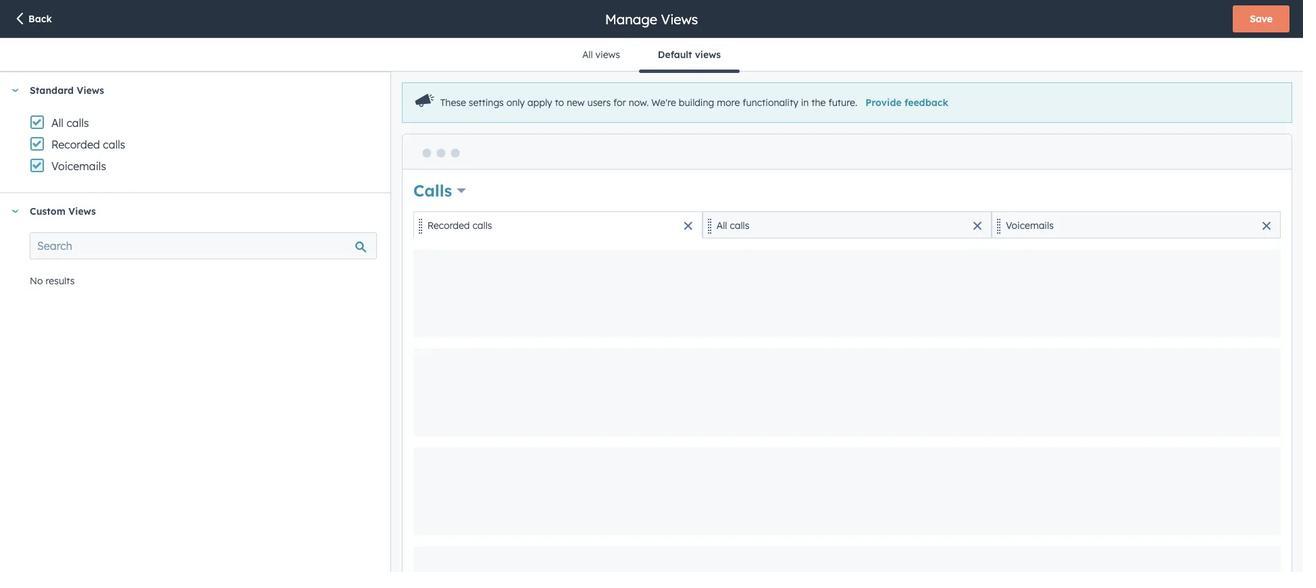 Task type: locate. For each thing, give the bounding box(es) containing it.
views
[[596, 49, 620, 61], [695, 49, 721, 61]]

recorded calls button
[[413, 212, 702, 239]]

provide
[[866, 97, 902, 109]]

calls inside recorded calls button
[[473, 219, 492, 231]]

0 vertical spatial all
[[582, 49, 593, 61]]

all
[[582, 49, 593, 61], [51, 116, 63, 130], [717, 219, 727, 231]]

views inside button
[[695, 49, 721, 61]]

future.
[[829, 97, 857, 109]]

caret image inside custom views dropdown button
[[11, 210, 19, 213]]

2 vertical spatial views
[[68, 205, 96, 218]]

0 horizontal spatial all
[[51, 116, 63, 130]]

0 horizontal spatial recorded calls
[[51, 138, 125, 151]]

1 horizontal spatial voicemails
[[1006, 219, 1054, 231]]

views up default
[[661, 10, 698, 27]]

2 vertical spatial all
[[717, 219, 727, 231]]

views
[[661, 10, 698, 27], [77, 84, 104, 97], [68, 205, 96, 218]]

we're
[[651, 97, 676, 109]]

calls
[[413, 180, 452, 201]]

recorded calls down calls popup button
[[427, 219, 492, 231]]

more
[[717, 97, 740, 109]]

recorded
[[51, 138, 100, 151], [427, 219, 470, 231]]

2 caret image from the top
[[11, 210, 19, 213]]

0 horizontal spatial voicemails
[[51, 159, 106, 173]]

1 vertical spatial caret image
[[11, 210, 19, 213]]

recorded down standard views
[[51, 138, 100, 151]]

calls
[[67, 116, 89, 130], [103, 138, 125, 151], [473, 219, 492, 231], [730, 219, 750, 231]]

views inside custom views dropdown button
[[68, 205, 96, 218]]

1 vertical spatial views
[[77, 84, 104, 97]]

views inside button
[[596, 49, 620, 61]]

recorded calls down standard views
[[51, 138, 125, 151]]

all views
[[582, 49, 620, 61]]

voicemails
[[51, 159, 106, 173], [1006, 219, 1054, 231]]

1 views from the left
[[596, 49, 620, 61]]

1 horizontal spatial all calls
[[717, 219, 750, 231]]

views down manage
[[596, 49, 620, 61]]

building
[[679, 97, 714, 109]]

0 vertical spatial recorded
[[51, 138, 100, 151]]

1 caret image from the top
[[11, 89, 19, 92]]

0 vertical spatial caret image
[[11, 89, 19, 92]]

views right custom
[[68, 205, 96, 218]]

1 vertical spatial recorded
[[427, 219, 470, 231]]

views for default views
[[695, 49, 721, 61]]

caret image left standard
[[11, 89, 19, 92]]

provide feedback
[[866, 97, 948, 109]]

0 horizontal spatial all calls
[[51, 116, 89, 130]]

feedback
[[905, 97, 948, 109]]

all calls inside button
[[717, 219, 750, 231]]

in
[[801, 97, 809, 109]]

navigation
[[563, 39, 740, 73]]

1 vertical spatial recorded calls
[[427, 219, 492, 231]]

caret image
[[11, 89, 19, 92], [11, 210, 19, 213]]

views right standard
[[77, 84, 104, 97]]

custom
[[30, 205, 65, 218]]

for
[[613, 97, 626, 109]]

all calls
[[51, 116, 89, 130], [717, 219, 750, 231]]

1 horizontal spatial recorded calls
[[427, 219, 492, 231]]

results
[[46, 275, 75, 287]]

1 vertical spatial voicemails
[[1006, 219, 1054, 231]]

0 horizontal spatial views
[[596, 49, 620, 61]]

Search search field
[[30, 232, 377, 259]]

caret image inside standard views dropdown button
[[11, 89, 19, 92]]

0 vertical spatial recorded calls
[[51, 138, 125, 151]]

1 horizontal spatial all
[[582, 49, 593, 61]]

default views
[[658, 49, 721, 61]]

0 vertical spatial views
[[661, 10, 698, 27]]

custom views button
[[0, 193, 377, 230]]

new
[[567, 97, 585, 109]]

1 vertical spatial all calls
[[717, 219, 750, 231]]

recorded calls
[[51, 138, 125, 151], [427, 219, 492, 231]]

caret image for standard
[[11, 89, 19, 92]]

views inside page section element
[[661, 10, 698, 27]]

recorded calls inside button
[[427, 219, 492, 231]]

settings
[[469, 97, 504, 109]]

apply
[[527, 97, 552, 109]]

standard views
[[30, 84, 104, 97]]

1 horizontal spatial views
[[695, 49, 721, 61]]

these
[[440, 97, 466, 109]]

views inside standard views dropdown button
[[77, 84, 104, 97]]

save
[[1250, 13, 1273, 25]]

0 horizontal spatial recorded
[[51, 138, 100, 151]]

recorded down calls popup button
[[427, 219, 470, 231]]

manage
[[605, 10, 657, 27]]

2 views from the left
[[695, 49, 721, 61]]

caret image left custom
[[11, 210, 19, 213]]

now.
[[629, 97, 649, 109]]

2 horizontal spatial all
[[717, 219, 727, 231]]

1 horizontal spatial recorded
[[427, 219, 470, 231]]

views for custom views
[[68, 205, 96, 218]]

views right default
[[695, 49, 721, 61]]

back
[[28, 13, 52, 25]]



Task type: vqa. For each thing, say whether or not it's contained in the screenshot.
the unlock
no



Task type: describe. For each thing, give the bounding box(es) containing it.
voicemails button
[[992, 212, 1281, 239]]

voicemails inside button
[[1006, 219, 1054, 231]]

standard
[[30, 84, 74, 97]]

no results
[[30, 275, 75, 287]]

views for standard views
[[77, 84, 104, 97]]

all calls button
[[702, 212, 992, 239]]

no
[[30, 275, 43, 287]]

all inside button
[[582, 49, 593, 61]]

caret image for custom
[[11, 210, 19, 213]]

default
[[658, 49, 692, 61]]

manage views
[[605, 10, 698, 27]]

users
[[587, 97, 611, 109]]

standard views button
[[0, 72, 377, 109]]

custom views
[[30, 205, 96, 218]]

recorded inside button
[[427, 219, 470, 231]]

0 vertical spatial all calls
[[51, 116, 89, 130]]

only
[[506, 97, 525, 109]]

all views button
[[563, 39, 639, 71]]

calls inside 'all calls' button
[[730, 219, 750, 231]]

all inside button
[[717, 219, 727, 231]]

calls button
[[413, 179, 466, 202]]

save button
[[1233, 5, 1290, 32]]

back link
[[14, 12, 52, 27]]

the
[[812, 97, 826, 109]]

views for manage views
[[661, 10, 698, 27]]

default views button
[[639, 39, 740, 73]]

to
[[555, 97, 564, 109]]

navigation containing all views
[[563, 39, 740, 73]]

views for all views
[[596, 49, 620, 61]]

page section element
[[0, 0, 1303, 38]]

functionality
[[743, 97, 798, 109]]

these settings only apply to new users for now. we're building more functionality in the future.
[[440, 97, 857, 109]]

0 vertical spatial voicemails
[[51, 159, 106, 173]]

1 vertical spatial all
[[51, 116, 63, 130]]

provide feedback button
[[866, 97, 948, 109]]



